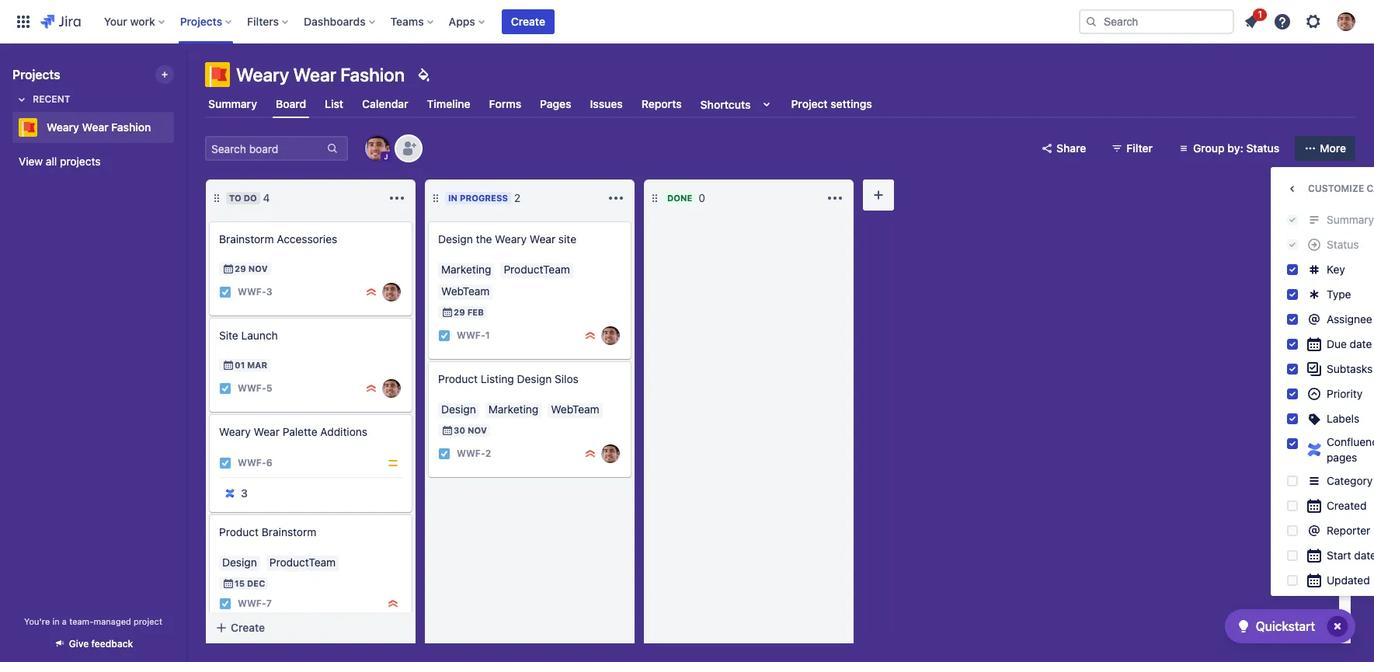 Task type: describe. For each thing, give the bounding box(es) containing it.
1 horizontal spatial fashion
[[341, 64, 405, 85]]

add to starred image
[[169, 118, 188, 137]]

give
[[69, 638, 89, 650]]

0 horizontal spatial status
[[1247, 141, 1280, 155]]

set background color image
[[414, 65, 433, 84]]

Search board text field
[[207, 138, 325, 159]]

settings image
[[1305, 12, 1324, 31]]

weary right the the
[[495, 232, 527, 246]]

2 inside wwf-2 link
[[485, 448, 491, 460]]

brainstorm accessories
[[219, 232, 338, 246]]

dashboards button
[[299, 9, 381, 34]]

weary down recent
[[47, 120, 79, 134]]

tab list containing board
[[196, 90, 1365, 118]]

1 vertical spatial create
[[231, 621, 265, 634]]

confluenc
[[1327, 435, 1375, 464]]

feedback
[[91, 638, 133, 650]]

1 vertical spatial 0
[[241, 622, 248, 635]]

to
[[229, 193, 242, 203]]

priority
[[1327, 387, 1363, 400]]

apps
[[449, 14, 476, 28]]

view all projects
[[19, 155, 101, 168]]

subtasks
[[1327, 362, 1373, 375]]

teams
[[391, 14, 424, 28]]

wear up view all projects link
[[82, 120, 109, 134]]

filters button
[[243, 9, 295, 34]]

your work button
[[99, 9, 171, 34]]

due
[[1327, 337, 1348, 351]]

created
[[1327, 499, 1367, 512]]

do
[[244, 193, 257, 203]]

wwf-7 link
[[238, 597, 272, 611]]

give feedback
[[69, 638, 133, 650]]

done
[[668, 193, 693, 203]]

column actions menu image
[[607, 189, 626, 208]]

29 feb
[[454, 307, 484, 317]]

back image
[[1284, 180, 1303, 198]]

29 nov
[[235, 263, 268, 274]]

start
[[1327, 549, 1352, 562]]

progress
[[460, 193, 508, 203]]

01 march 2024 image
[[222, 359, 235, 371]]

wear left site
[[530, 232, 556, 246]]

ca
[[1367, 183, 1375, 194]]

wwf- for 1
[[457, 330, 485, 342]]

labels
[[1327, 412, 1360, 425]]

30
[[454, 425, 465, 435]]

wwf-3 link
[[238, 286, 272, 299]]

category
[[1327, 474, 1374, 487]]

to do 4
[[229, 191, 270, 204]]

1 vertical spatial brainstorm
[[262, 525, 317, 539]]

reports
[[642, 97, 682, 110]]

share
[[1057, 141, 1087, 155]]

01 mar
[[235, 360, 267, 370]]

29 february 2024 image
[[441, 306, 454, 319]]

apps button
[[444, 9, 491, 34]]

medium image
[[387, 457, 399, 469]]

dec
[[247, 578, 265, 588]]

palette
[[283, 425, 318, 438]]

project settings
[[792, 97, 873, 110]]

1 inside banner
[[1259, 8, 1263, 20]]

project
[[134, 616, 162, 626]]

task image for design
[[438, 330, 451, 342]]

done 0
[[668, 191, 706, 204]]

work
[[130, 14, 155, 28]]

filter
[[1127, 141, 1153, 155]]

3 inside button
[[241, 487, 248, 500]]

james peterson image for product listing design silos
[[602, 445, 620, 463]]

quickstart button
[[1225, 609, 1356, 643]]

weary up wwf-6
[[219, 425, 251, 438]]

recent
[[33, 93, 70, 105]]

issues link
[[587, 90, 626, 118]]

design the weary wear site
[[438, 232, 577, 246]]

5
[[266, 383, 272, 394]]

sidebar navigation image
[[169, 62, 204, 93]]

listing
[[481, 372, 514, 385]]

shortcuts button
[[698, 90, 779, 118]]

due date
[[1327, 337, 1373, 351]]

wwf- for 3
[[238, 286, 266, 298]]

more button
[[1296, 136, 1356, 161]]

01 march 2024 image
[[222, 359, 235, 371]]

managed
[[94, 616, 131, 626]]

accessories
[[277, 232, 338, 246]]

15
[[235, 578, 245, 588]]

list link
[[322, 90, 347, 118]]

wwf-2 link
[[457, 447, 491, 461]]

updated
[[1327, 574, 1371, 587]]

pages link
[[537, 90, 575, 118]]

pages
[[540, 97, 572, 110]]

nov for 30 nov
[[468, 425, 487, 435]]

wwf-5
[[238, 383, 272, 394]]

15 dec
[[235, 578, 265, 588]]

customize ca
[[1309, 183, 1375, 194]]

product for product brainstorm
[[219, 525, 259, 539]]

timeline
[[427, 97, 471, 110]]

james peterson image for launch
[[382, 379, 401, 398]]

reports link
[[639, 90, 685, 118]]

wwf- for 2
[[457, 448, 485, 460]]

view all projects link
[[12, 148, 174, 176]]

you're
[[24, 616, 50, 626]]

dismiss quickstart image
[[1326, 614, 1351, 639]]

weary wear palette additions
[[219, 425, 368, 438]]

highest image for product listing design silos
[[584, 448, 597, 460]]

0 vertical spatial highest image
[[365, 286, 378, 298]]

4
[[263, 191, 270, 204]]

wwf-1
[[457, 330, 490, 342]]

weary wear fashion link
[[12, 112, 168, 143]]

wwf-6
[[238, 457, 273, 469]]

projects inside dropdown button
[[180, 14, 222, 28]]

customize
[[1309, 183, 1365, 194]]

1 vertical spatial highest image
[[387, 598, 399, 610]]

your work
[[104, 14, 155, 28]]

0 horizontal spatial weary wear fashion
[[47, 120, 151, 134]]

wwf-7
[[238, 598, 272, 610]]

in
[[448, 193, 458, 203]]



Task type: vqa. For each thing, say whether or not it's contained in the screenshot.
Take a tour button on the bottom right of page
no



Task type: locate. For each thing, give the bounding box(es) containing it.
summary down customize ca on the top right of page
[[1327, 213, 1375, 226]]

wear
[[293, 64, 336, 85], [82, 120, 109, 134], [530, 232, 556, 246], [254, 425, 280, 438]]

0 vertical spatial highest image
[[584, 330, 597, 342]]

0
[[699, 191, 706, 204], [241, 622, 248, 635]]

confluence image
[[1306, 441, 1324, 459], [224, 487, 236, 500], [224, 487, 236, 500]]

1 horizontal spatial 0
[[699, 191, 706, 204]]

group by: status
[[1194, 141, 1280, 155]]

the
[[476, 232, 492, 246]]

0 horizontal spatial nov
[[248, 263, 268, 274]]

1 vertical spatial design
[[517, 372, 552, 385]]

1 vertical spatial projects
[[12, 68, 60, 82]]

2 vertical spatial 2
[[251, 622, 257, 635]]

projects button
[[175, 9, 238, 34]]

weary
[[236, 64, 289, 85], [47, 120, 79, 134], [495, 232, 527, 246], [219, 425, 251, 438]]

status right by:
[[1247, 141, 1280, 155]]

wwf- down 29 feb
[[457, 330, 485, 342]]

1 james peterson image from the top
[[382, 283, 401, 302]]

/
[[248, 622, 251, 635]]

1 vertical spatial task image
[[219, 382, 232, 395]]

view
[[19, 155, 43, 168]]

0 vertical spatial task image
[[219, 286, 232, 298]]

create button down 7
[[206, 614, 416, 642]]

wwf- down 29 nov
[[238, 286, 266, 298]]

design left the the
[[438, 232, 473, 246]]

Search field
[[1079, 9, 1235, 34]]

1 column actions menu image from the left
[[388, 189, 406, 208]]

0 vertical spatial 29
[[235, 263, 246, 274]]

0 vertical spatial 2
[[514, 191, 521, 204]]

0 vertical spatial task image
[[438, 330, 451, 342]]

1 horizontal spatial status
[[1327, 238, 1360, 251]]

0 vertical spatial james peterson image
[[382, 283, 401, 302]]

2
[[514, 191, 521, 204], [485, 448, 491, 460], [251, 622, 257, 635]]

fashion left add to starred icon
[[111, 120, 151, 134]]

create button
[[502, 9, 555, 34], [206, 614, 416, 642]]

1 vertical spatial date
[[1355, 549, 1375, 562]]

2 vertical spatial james peterson image
[[602, 445, 620, 463]]

collapse recent projects image
[[12, 90, 31, 109]]

weary wear fashion
[[236, 64, 405, 85], [47, 120, 151, 134]]

2 vertical spatial highest image
[[584, 448, 597, 460]]

1 vertical spatial task image
[[219, 457, 232, 469]]

1 horizontal spatial design
[[517, 372, 552, 385]]

projects right work
[[180, 14, 222, 28]]

team-
[[69, 616, 94, 626]]

task image for brainstorm accessories
[[219, 286, 232, 298]]

0 vertical spatial design
[[438, 232, 473, 246]]

status up key
[[1327, 238, 1360, 251]]

add people image
[[399, 139, 418, 158]]

task image for site launch
[[219, 382, 232, 395]]

column actions menu image down the add people image
[[388, 189, 406, 208]]

1 vertical spatial james peterson image
[[602, 326, 620, 345]]

filter button
[[1102, 136, 1163, 161]]

2 for 0 / 2
[[251, 622, 257, 635]]

wwf-3
[[238, 286, 272, 298]]

wwf- for 6
[[238, 457, 266, 469]]

wwf- down 01 mar
[[238, 383, 266, 394]]

30 november 2023 image
[[441, 424, 454, 437], [441, 424, 454, 437]]

product listing design silos
[[438, 372, 579, 385]]

1 vertical spatial 3
[[241, 487, 248, 500]]

assignee
[[1327, 312, 1373, 326]]

give feedback button
[[44, 631, 142, 657]]

0 horizontal spatial 3
[[241, 487, 248, 500]]

0 right done in the top of the page
[[699, 191, 706, 204]]

2 james peterson image from the top
[[382, 379, 401, 398]]

0 vertical spatial date
[[1350, 337, 1373, 351]]

wear up the 6
[[254, 425, 280, 438]]

nov right 30
[[468, 425, 487, 435]]

1 horizontal spatial 3
[[266, 286, 272, 298]]

0 vertical spatial product
[[438, 372, 478, 385]]

all
[[46, 155, 57, 168]]

search image
[[1086, 15, 1098, 28]]

create button inside primary element
[[502, 9, 555, 34]]

0 horizontal spatial 0
[[241, 622, 248, 635]]

0 vertical spatial 1
[[1259, 8, 1263, 20]]

0 horizontal spatial projects
[[12, 68, 60, 82]]

task image down 29 february 2024 image
[[438, 330, 451, 342]]

create down wwf-7 link
[[231, 621, 265, 634]]

filters
[[247, 14, 279, 28]]

1 up listing
[[485, 330, 490, 342]]

create inside primary element
[[511, 14, 546, 28]]

james peterson image
[[382, 283, 401, 302], [382, 379, 401, 398]]

29 november 2023 image
[[222, 263, 235, 275], [222, 263, 235, 275]]

calendar
[[362, 97, 409, 110]]

date right due
[[1350, 337, 1373, 351]]

column actions menu image for 4
[[388, 189, 406, 208]]

product
[[438, 372, 478, 385], [219, 525, 259, 539]]

29 left feb
[[454, 307, 465, 317]]

2 right progress
[[514, 191, 521, 204]]

your
[[104, 14, 127, 28]]

0 horizontal spatial design
[[438, 232, 473, 246]]

2 down 30 nov
[[485, 448, 491, 460]]

product left listing
[[438, 372, 478, 385]]

1 vertical spatial status
[[1327, 238, 1360, 251]]

fashion up the calendar
[[341, 64, 405, 85]]

james peterson image for accessories
[[382, 283, 401, 302]]

1 horizontal spatial 1
[[1259, 8, 1263, 20]]

date right start at bottom right
[[1355, 549, 1375, 562]]

0 down wwf-7 link
[[241, 622, 248, 635]]

wwf-5 link
[[238, 382, 272, 395]]

feb
[[468, 307, 484, 317]]

date for due date
[[1350, 337, 1373, 351]]

forms link
[[486, 90, 525, 118]]

1
[[1259, 8, 1263, 20], [485, 330, 490, 342]]

7
[[266, 598, 272, 610]]

your profile and settings image
[[1338, 12, 1356, 31]]

task image left wwf-6 link
[[219, 457, 232, 469]]

confluence image
[[1306, 441, 1324, 459]]

0 vertical spatial brainstorm
[[219, 232, 274, 246]]

key
[[1327, 263, 1346, 276]]

3 down 29 nov
[[266, 286, 272, 298]]

list
[[325, 97, 344, 110]]

product for product listing design silos
[[438, 372, 478, 385]]

column actions menu image
[[388, 189, 406, 208], [826, 189, 845, 208]]

highest image
[[584, 330, 597, 342], [365, 382, 378, 395], [584, 448, 597, 460]]

primary element
[[9, 0, 1079, 43]]

0 horizontal spatial create button
[[206, 614, 416, 642]]

projects up recent
[[12, 68, 60, 82]]

forms
[[489, 97, 522, 110]]

2 for in progress 2
[[514, 191, 521, 204]]

column actions menu image left create column image
[[826, 189, 845, 208]]

start date
[[1327, 549, 1375, 562]]

create button right apps 'popup button'
[[502, 9, 555, 34]]

2 vertical spatial task image
[[219, 598, 232, 610]]

design left silos
[[517, 372, 552, 385]]

1 left help icon
[[1259, 8, 1263, 20]]

1 horizontal spatial create button
[[502, 9, 555, 34]]

task image left wwf-2 link
[[438, 448, 451, 460]]

0 vertical spatial summary
[[208, 97, 257, 110]]

0 vertical spatial create
[[511, 14, 546, 28]]

help image
[[1274, 12, 1292, 31]]

1 vertical spatial 1
[[485, 330, 490, 342]]

29 for 29 nov
[[235, 263, 246, 274]]

1 horizontal spatial create
[[511, 14, 546, 28]]

2 horizontal spatial 2
[[514, 191, 521, 204]]

column actions menu image for 0
[[826, 189, 845, 208]]

29 up wwf-3
[[235, 263, 246, 274]]

tab list
[[196, 90, 1365, 118]]

board
[[276, 97, 306, 110]]

projects
[[60, 155, 101, 168]]

2 vertical spatial task image
[[438, 448, 451, 460]]

a
[[62, 616, 67, 626]]

0 horizontal spatial 2
[[251, 622, 257, 635]]

launch
[[241, 329, 278, 342]]

nov up wwf-3
[[248, 263, 268, 274]]

1 vertical spatial 2
[[485, 448, 491, 460]]

wear up list
[[293, 64, 336, 85]]

create column image
[[870, 186, 888, 204]]

create
[[511, 14, 546, 28], [231, 621, 265, 634]]

create project image
[[159, 68, 171, 81]]

task image for product
[[219, 598, 232, 610]]

0 horizontal spatial column actions menu image
[[388, 189, 406, 208]]

wwf- for 5
[[238, 383, 266, 394]]

0 vertical spatial nov
[[248, 263, 268, 274]]

site
[[559, 232, 577, 246]]

2 down wwf-7 link
[[251, 622, 257, 635]]

date for start date
[[1355, 549, 1375, 562]]

0 vertical spatial 3
[[266, 286, 272, 298]]

more
[[1321, 141, 1347, 155]]

29 for 29 feb
[[454, 307, 465, 317]]

nov
[[248, 263, 268, 274], [468, 425, 487, 435]]

reporter
[[1327, 524, 1371, 537]]

james peterson image
[[365, 136, 390, 161], [602, 326, 620, 345], [602, 445, 620, 463]]

summary link
[[205, 90, 260, 118]]

weary wear fashion up list
[[236, 64, 405, 85]]

0 vertical spatial status
[[1247, 141, 1280, 155]]

wwf- up 3 button
[[238, 457, 266, 469]]

0 vertical spatial weary wear fashion
[[236, 64, 405, 85]]

appswitcher icon image
[[14, 12, 33, 31]]

1 vertical spatial create button
[[206, 614, 416, 642]]

weary wear fashion up view all projects link
[[47, 120, 151, 134]]

1 horizontal spatial highest image
[[387, 598, 399, 610]]

1 vertical spatial james peterson image
[[382, 379, 401, 398]]

0 horizontal spatial fashion
[[111, 120, 151, 134]]

0 vertical spatial 0
[[699, 191, 706, 204]]

0 horizontal spatial highest image
[[365, 286, 378, 298]]

group
[[1194, 141, 1225, 155]]

1 horizontal spatial 29
[[454, 307, 465, 317]]

banner
[[0, 0, 1375, 44]]

0 horizontal spatial create
[[231, 621, 265, 634]]

1 vertical spatial 29
[[454, 307, 465, 317]]

2 column actions menu image from the left
[[826, 189, 845, 208]]

create right apps 'popup button'
[[511, 14, 546, 28]]

dashboards
[[304, 14, 366, 28]]

product brainstorm
[[219, 525, 317, 539]]

check image
[[1235, 617, 1253, 636]]

0 horizontal spatial summary
[[208, 97, 257, 110]]

1 vertical spatial nov
[[468, 425, 487, 435]]

3 button
[[219, 484, 252, 503]]

0 vertical spatial fashion
[[341, 64, 405, 85]]

1 horizontal spatial nov
[[468, 425, 487, 435]]

0 vertical spatial create button
[[502, 9, 555, 34]]

1 horizontal spatial column actions menu image
[[826, 189, 845, 208]]

weary up the board
[[236, 64, 289, 85]]

brainstorm
[[219, 232, 274, 246], [262, 525, 317, 539]]

highest image
[[365, 286, 378, 298], [387, 598, 399, 610]]

notifications image
[[1243, 12, 1261, 31]]

brainstorm up dec
[[262, 525, 317, 539]]

0 horizontal spatial 1
[[485, 330, 490, 342]]

1 vertical spatial summary
[[1327, 213, 1375, 226]]

timeline link
[[424, 90, 474, 118]]

1 vertical spatial weary wear fashion
[[47, 120, 151, 134]]

15 december 2023 image
[[222, 577, 235, 590]]

nov for 29 nov
[[248, 263, 268, 274]]

15 december 2023 image
[[222, 577, 235, 590]]

1 horizontal spatial product
[[438, 372, 478, 385]]

site launch
[[219, 329, 278, 342]]

james peterson image for design the weary wear site
[[602, 326, 620, 345]]

task image
[[438, 330, 451, 342], [219, 457, 232, 469], [219, 598, 232, 610]]

wwf- down 30 nov
[[457, 448, 485, 460]]

task image down 15 december 2023 icon
[[219, 598, 232, 610]]

3 down wwf-6 link
[[241, 487, 248, 500]]

1 horizontal spatial projects
[[180, 14, 222, 28]]

29 february 2024 image
[[441, 306, 454, 319]]

task image left wwf-3 link
[[219, 286, 232, 298]]

1 vertical spatial fashion
[[111, 120, 151, 134]]

banner containing your work
[[0, 0, 1375, 44]]

highest image for design the weary wear site
[[584, 330, 597, 342]]

1 vertical spatial product
[[219, 525, 259, 539]]

mar
[[247, 360, 267, 370]]

summary up "search board" text box
[[208, 97, 257, 110]]

1 horizontal spatial 2
[[485, 448, 491, 460]]

in
[[52, 616, 60, 626]]

you're in a team-managed project
[[24, 616, 162, 626]]

wwf-2
[[457, 448, 491, 460]]

shortcuts
[[701, 98, 751, 111]]

wwf-6 link
[[238, 457, 273, 470]]

0 vertical spatial james peterson image
[[365, 136, 390, 161]]

0 vertical spatial projects
[[180, 14, 222, 28]]

jira image
[[40, 12, 81, 31], [40, 12, 81, 31]]

brainstorm up 29 nov
[[219, 232, 274, 246]]

0 horizontal spatial 29
[[235, 263, 246, 274]]

wwf- for 7
[[238, 598, 266, 610]]

product down 3 button
[[219, 525, 259, 539]]

1 horizontal spatial summary
[[1327, 213, 1375, 226]]

project
[[792, 97, 828, 110]]

30 nov
[[454, 425, 487, 435]]

task image
[[219, 286, 232, 298], [219, 382, 232, 395], [438, 448, 451, 460]]

by:
[[1228, 141, 1244, 155]]

wwf- down 15 dec at the left
[[238, 598, 266, 610]]

0 horizontal spatial product
[[219, 525, 259, 539]]

1 horizontal spatial weary wear fashion
[[236, 64, 405, 85]]

1 vertical spatial highest image
[[365, 382, 378, 395]]

task image down 01 march 2024 icon
[[219, 382, 232, 395]]

design
[[438, 232, 473, 246], [517, 372, 552, 385]]

wwf-1 link
[[457, 329, 490, 342]]



